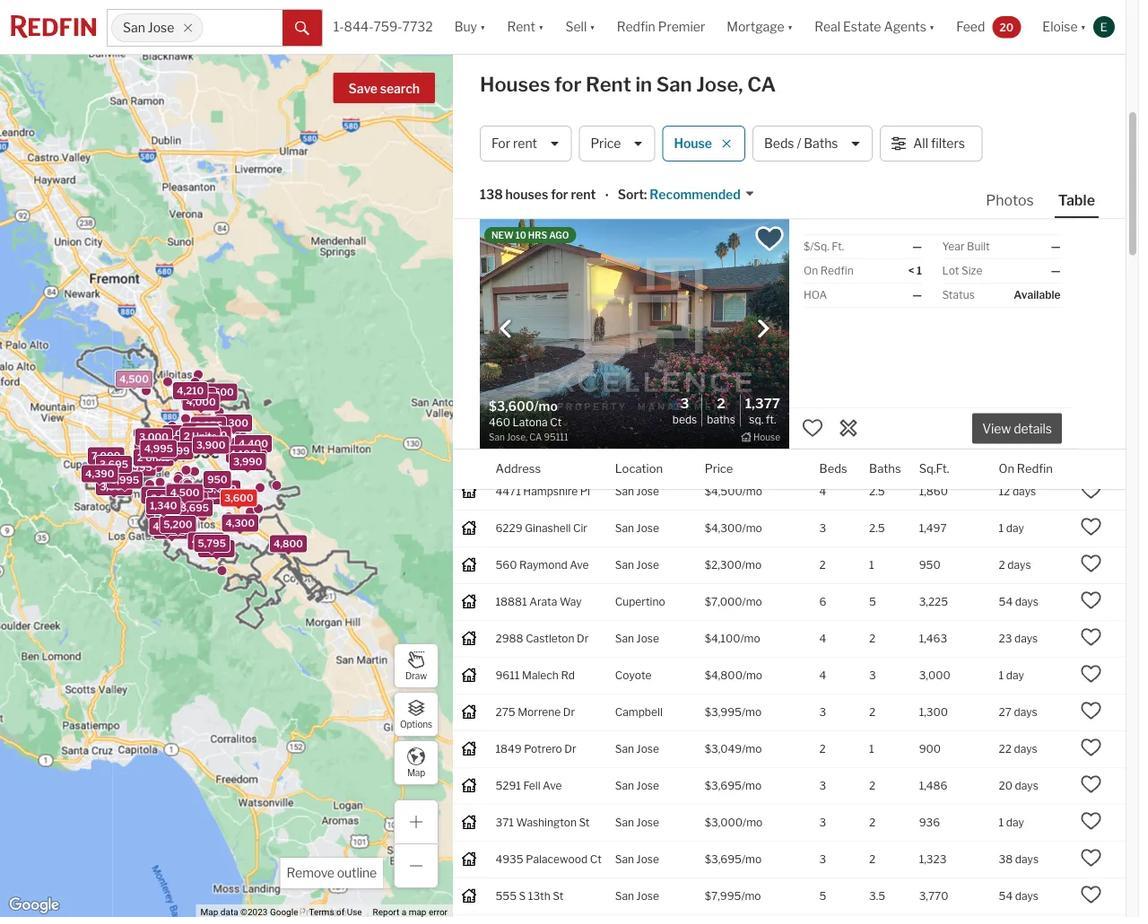 Task type: locate. For each thing, give the bounding box(es) containing it.
2 vertical spatial st
[[553, 890, 564, 903]]

3 4 from the top
[[820, 633, 827, 646]]

0 vertical spatial 4,100
[[137, 431, 165, 443]]

22
[[999, 743, 1012, 756]]

4,300 up "2,800"
[[219, 417, 249, 429]]

1,544
[[919, 449, 948, 462]]

real estate agents ▾
[[815, 19, 935, 34]]

$3,995 for 2162 villanova rd
[[705, 154, 742, 167]]

$7,995
[[705, 890, 742, 903]]

rd right malech
[[561, 669, 575, 682]]

$4,100 /mo for santa clara
[[705, 228, 761, 241]]

1 day down 20 days
[[999, 817, 1025, 830]]

3 ▾ from the left
[[590, 19, 596, 34]]

$4,500 /mo
[[705, 486, 763, 499]]

rent up 10191
[[507, 19, 536, 34]]

buy ▾ button
[[455, 0, 486, 54]]

for down "endfield"
[[555, 72, 582, 96]]

▾ left user photo
[[1081, 19, 1087, 34]]

$3,695 /mo down $3,049 /mo at the right of page
[[705, 780, 762, 793]]

1 vertical spatial rent
[[571, 187, 596, 202]]

real estate agents ▾ button
[[804, 0, 946, 54]]

0 horizontal spatial 4,100
[[137, 431, 165, 443]]

1-
[[334, 19, 344, 34]]

jose for 560 raymond ave
[[637, 559, 659, 572]]

map region
[[0, 0, 572, 917]]

$4,300 down $4,500
[[705, 522, 743, 535]]

7 favorite this home image from the top
[[1081, 700, 1102, 722]]

20 for 20
[[1000, 20, 1014, 33]]

beds down the x-out this home icon
[[820, 462, 848, 476]]

view
[[983, 421, 1011, 436]]

5 favorite this home image from the top
[[1081, 590, 1102, 611]]

view details link
[[973, 411, 1062, 444]]

2 days
[[999, 559, 1031, 572]]

1 54 days from the top
[[999, 596, 1039, 609]]

9 favorite this home image from the top
[[1081, 811, 1102, 832]]

ct
[[565, 81, 577, 94], [586, 449, 598, 462], [590, 853, 602, 866]]

▾ right sell
[[590, 19, 596, 34]]

0 vertical spatial 38 days
[[999, 7, 1039, 20]]

3514
[[496, 412, 522, 425]]

▾ up 420
[[929, 19, 935, 34]]

1 horizontal spatial beds
[[765, 136, 795, 151]]

0 vertical spatial beds
[[765, 136, 795, 151]]

beds inside button
[[765, 136, 795, 151]]

beds left /
[[765, 136, 795, 151]]

0 horizontal spatial price
[[591, 136, 621, 151]]

1 vertical spatial for
[[551, 187, 569, 202]]

950 down 1,497
[[919, 559, 941, 572]]

5 left 3.5 at the right bottom of page
[[820, 890, 827, 903]]

day down 20 days
[[1006, 817, 1025, 830]]

0 vertical spatial $4,300
[[705, 412, 743, 425]]

•
[[605, 188, 609, 203]]

20
[[1000, 20, 1014, 33], [999, 780, 1013, 793]]

0 vertical spatial ct
[[565, 81, 577, 94]]

favorite this home image for 20 days
[[1081, 774, 1102, 795]]

on redfin down the $/sq. ft.
[[804, 264, 854, 277]]

8 favorite this home image from the top
[[1081, 774, 1102, 795]]

1 horizontal spatial units
[[192, 430, 217, 442]]

$4,100 down $7,000
[[705, 633, 741, 646]]

2 up 3.5 at the right bottom of page
[[870, 853, 876, 866]]

0 vertical spatial 54
[[999, 596, 1013, 609]]

1 horizontal spatial 5
[[870, 596, 877, 609]]

2 vertical spatial 2.5
[[870, 522, 885, 535]]

2 4 from the top
[[820, 486, 827, 499]]

2 up 2,099
[[184, 430, 190, 442]]

1 ▾ from the left
[[480, 19, 486, 34]]

san
[[123, 20, 145, 35], [615, 44, 634, 57], [656, 72, 692, 96], [615, 81, 634, 94], [615, 118, 634, 131], [615, 154, 634, 167], [615, 191, 634, 204], [615, 265, 634, 278], [615, 302, 634, 315], [615, 338, 634, 351], [615, 375, 634, 388], [615, 412, 634, 425], [615, 449, 634, 462], [615, 486, 634, 499], [615, 522, 634, 535], [615, 559, 634, 572], [615, 633, 634, 646], [615, 743, 634, 756], [615, 780, 634, 793], [615, 817, 634, 830], [615, 853, 634, 866], [615, 890, 634, 903]]

favorite this home image
[[1081, 1, 1102, 23], [1081, 38, 1102, 60], [802, 417, 824, 439], [1081, 516, 1102, 538], [1081, 663, 1102, 685], [1081, 737, 1102, 759], [1081, 884, 1102, 906]]

▾ right buy
[[480, 19, 486, 34]]

san jose for 4471 hampshire pl
[[615, 486, 659, 499]]

38 days down 20 days
[[999, 853, 1039, 866]]

/mo for 555 s 13th st
[[742, 890, 761, 903]]

0 vertical spatial rd
[[571, 154, 585, 167]]

1 vertical spatial ft.
[[766, 413, 777, 426]]

1 vertical spatial on
[[999, 462, 1015, 476]]

6 favorite this home image from the top
[[1081, 627, 1102, 648]]

844-
[[344, 19, 374, 34]]

$2,300
[[705, 559, 742, 572]]

rent up 2162 villanova rd
[[513, 136, 537, 151]]

0 horizontal spatial rent
[[513, 136, 537, 151]]

3 beds
[[673, 395, 697, 426]]

6229
[[496, 522, 523, 535]]

0 vertical spatial 2 units
[[184, 430, 217, 442]]

$3,995 up $3,049
[[705, 706, 742, 719]]

2.5
[[870, 449, 885, 462], [870, 486, 885, 499], [870, 522, 885, 535]]

38
[[999, 7, 1013, 20], [999, 853, 1013, 866]]

1 vertical spatial $4,100 /mo
[[705, 633, 761, 646]]

1 vertical spatial rent
[[586, 72, 632, 96]]

0 vertical spatial rent
[[507, 19, 536, 34]]

redfin down the $/sq. ft.
[[821, 264, 854, 277]]

san jose for 560 raymond ave
[[615, 559, 659, 572]]

1 vertical spatial $4,300 /mo
[[705, 522, 762, 535]]

2 38 from the top
[[999, 853, 1013, 866]]

$3,000 for 2
[[705, 118, 743, 131]]

4 1 day from the top
[[999, 817, 1025, 830]]

0 vertical spatial baths
[[804, 136, 839, 151]]

2 vertical spatial ave
[[543, 780, 562, 793]]

0 vertical spatial $4,100 /mo
[[705, 228, 761, 241]]

houses
[[506, 187, 549, 202]]

18881
[[496, 596, 527, 609]]

day for 936
[[1006, 817, 1025, 830]]

2 $4,300 /mo from the top
[[705, 522, 762, 535]]

redfin inside "button"
[[1017, 462, 1053, 476]]

dr right "ramstad"
[[571, 412, 583, 425]]

1,340
[[150, 500, 177, 511]]

4 ▾ from the left
[[788, 19, 793, 34]]

2 38 days from the top
[[999, 853, 1039, 866]]

day up 2 days
[[1006, 522, 1025, 535]]

2 54 from the top
[[999, 890, 1013, 903]]

— up < 1
[[913, 240, 922, 253]]

2 $3,000 from the top
[[705, 817, 743, 830]]

1 horizontal spatial baths
[[804, 136, 839, 151]]

1 $4,100 /mo from the top
[[705, 228, 761, 241]]

▾ for rent ▾
[[538, 19, 544, 34]]

2 1 day from the top
[[999, 522, 1025, 535]]

2 inside 2 baths
[[717, 395, 726, 411]]

2 right $3,049 /mo at the right of page
[[820, 743, 826, 756]]

38 days
[[999, 7, 1039, 20], [999, 853, 1039, 866]]

3 for 1,497
[[820, 522, 827, 535]]

3 day from the top
[[1006, 669, 1025, 682]]

/mo for 6229 ginashell cir
[[743, 522, 762, 535]]

rent inside dropdown button
[[507, 19, 536, 34]]

remove house image
[[721, 138, 732, 149]]

1 vertical spatial $4,300
[[705, 522, 743, 535]]

1 horizontal spatial rent
[[586, 72, 632, 96]]

$3,000 /mo for 3
[[705, 817, 763, 830]]

$3,995 for 3211 greentree way
[[705, 302, 742, 315]]

$3,695 for 5291 fell ave
[[705, 780, 742, 793]]

favorite this home image for 38 days
[[1081, 847, 1102, 869]]

san jose for 3114 humberside ct
[[615, 449, 659, 462]]

3 $3,995 /mo from the top
[[705, 706, 762, 719]]

st right morse at the top left of the page
[[559, 228, 570, 241]]

2 $3,000 /mo from the top
[[705, 817, 763, 830]]

way right the susana
[[595, 118, 618, 131]]

santa left clara
[[615, 228, 644, 241]]

3,695
[[100, 458, 128, 470], [180, 502, 209, 514]]

— up 1,346
[[913, 288, 922, 301]]

jose for 3514 ramstad dr
[[637, 412, 659, 425]]

on redfin up 12 days
[[999, 462, 1053, 476]]

4 favorite this home image from the top
[[1081, 553, 1102, 575]]

1 horizontal spatial price
[[705, 462, 733, 476]]

dr left the •
[[584, 191, 596, 204]]

1 54 from the top
[[999, 596, 1013, 609]]

0 horizontal spatial redfin
[[617, 19, 656, 34]]

1 vertical spatial ave
[[570, 559, 589, 572]]

2 $4,300 from the top
[[705, 522, 743, 535]]

1 day from the top
[[1006, 228, 1025, 241]]

1 vertical spatial 5
[[820, 890, 827, 903]]

/mo
[[741, 44, 761, 57], [742, 81, 762, 94], [743, 118, 763, 131], [742, 154, 762, 167], [742, 191, 762, 204], [741, 228, 761, 241], [741, 265, 761, 278], [742, 302, 762, 315], [740, 338, 760, 351], [743, 375, 763, 388], [743, 412, 762, 425], [741, 449, 761, 462], [743, 486, 763, 499], [743, 522, 762, 535], [742, 559, 762, 572], [743, 596, 762, 609], [741, 633, 761, 646], [743, 669, 763, 682], [742, 706, 762, 719], [742, 743, 762, 756], [742, 780, 762, 793], [743, 817, 763, 830], [742, 853, 762, 866], [742, 890, 761, 903]]

san for 3514 ramstad dr
[[615, 412, 634, 425]]

way
[[571, 44, 594, 57], [595, 118, 618, 131], [575, 302, 597, 315], [560, 596, 582, 609]]

days for 3,770
[[1015, 890, 1039, 903]]

1 $4,300 from the top
[[705, 412, 743, 425]]

2 vertical spatial $3,995 /mo
[[705, 706, 762, 719]]

54 days right 3,770
[[999, 890, 1039, 903]]

redfin left premier on the top
[[617, 19, 656, 34]]

dr for 3514 ramstad dr
[[571, 412, 583, 425]]

4
[[820, 412, 827, 425], [820, 486, 827, 499], [820, 633, 827, 646], [820, 669, 827, 682]]

$4,300 /mo down 1,377
[[705, 412, 762, 425]]

jose for 1652 bel air ave
[[637, 338, 659, 351]]

4,000
[[186, 396, 216, 408]]

redfin up 12 days
[[1017, 462, 1053, 476]]

$3,995 /mo up next button icon
[[705, 302, 762, 315]]

10 favorite this home image from the top
[[1081, 847, 1102, 869]]

2 ▾ from the left
[[538, 19, 544, 34]]

/mo for 4935 palacewood ct
[[742, 853, 762, 866]]

rent left in
[[586, 72, 632, 96]]

$3,695 /mo for 4935 palacewood ct
[[705, 853, 762, 866]]

2 down 1,480
[[137, 452, 143, 463]]

1 4 from the top
[[820, 412, 827, 425]]

heading
[[489, 397, 635, 444]]

jose for 3211 greentree way
[[637, 302, 659, 315]]

2 left 1,256
[[870, 154, 876, 167]]

st for 371 washington st
[[579, 817, 590, 830]]

1,860
[[919, 486, 948, 499]]

5 right 6
[[870, 596, 877, 609]]

for inside '138 houses for rent •'
[[551, 187, 569, 202]]

1 vertical spatial $3,000 /mo
[[705, 817, 763, 830]]

2 horizontal spatial baths
[[870, 462, 901, 476]]

$3,695 down $3,049
[[705, 780, 742, 793]]

redfin
[[617, 19, 656, 34], [821, 264, 854, 277], [1017, 462, 1053, 476]]

4 for $4,100 /mo
[[820, 633, 827, 646]]

None search field
[[203, 10, 282, 46]]

1 vertical spatial units
[[145, 452, 170, 463]]

1 vertical spatial $3,995 /mo
[[705, 302, 762, 315]]

12
[[999, 486, 1011, 499]]

way right arata in the bottom left of the page
[[560, 596, 582, 609]]

ave right fell
[[543, 780, 562, 793]]

0 vertical spatial units
[[192, 430, 217, 442]]

/mo for 560 raymond ave
[[742, 559, 762, 572]]

2 horizontal spatial redfin
[[1017, 462, 1053, 476]]

rent
[[507, 19, 536, 34], [586, 72, 632, 96]]

1 $3,000 from the top
[[705, 118, 743, 131]]

$3,000 up remove house icon
[[705, 118, 743, 131]]

0 horizontal spatial 950
[[207, 474, 228, 485]]

1 vertical spatial 2.5
[[870, 486, 885, 499]]

1 horizontal spatial ft.
[[832, 240, 845, 253]]

dr for 1017 belford dr
[[561, 375, 573, 388]]

▾
[[480, 19, 486, 34], [538, 19, 544, 34], [590, 19, 596, 34], [788, 19, 793, 34], [929, 19, 935, 34], [1081, 19, 1087, 34]]

1 1 day from the top
[[999, 228, 1025, 241]]

way for 3211 greentree way
[[575, 302, 597, 315]]

$3,000 /mo down $3,049 /mo at the right of page
[[705, 817, 763, 830]]

1 $3,695 /mo from the top
[[705, 780, 762, 793]]

0 vertical spatial $3,000
[[705, 118, 743, 131]]

dr right 'castleton'
[[577, 633, 589, 646]]

dr right belford
[[561, 375, 573, 388]]

favorite this home image for 3,000
[[1081, 663, 1102, 685]]

1 horizontal spatial 3,695
[[180, 502, 209, 514]]

rent left the •
[[571, 187, 596, 202]]

3 favorite this home image from the top
[[1081, 479, 1102, 501]]

$3,695 for 4935 palacewood ct
[[705, 853, 742, 866]]

1 $4,300 /mo from the top
[[705, 412, 762, 425]]

san jose for 3211 greentree way
[[615, 302, 659, 315]]

0 horizontal spatial on
[[804, 264, 818, 277]]

0 vertical spatial $3,695 /mo
[[705, 780, 762, 793]]

54 for 3,770
[[999, 890, 1013, 903]]

real estate agents ▾ link
[[815, 0, 935, 54]]

6
[[820, 596, 827, 609]]

1 horizontal spatial santa
[[615, 228, 644, 241]]

day down photos button
[[1006, 228, 1025, 241]]

days for 1,544
[[1013, 449, 1037, 462]]

▾ up 10191 endfield way
[[538, 19, 544, 34]]

2988 castleton dr
[[496, 633, 589, 646]]

950 inside map region
[[207, 474, 228, 485]]

day up 27 days
[[1006, 669, 1025, 682]]

jose for 3114 humberside ct
[[637, 449, 659, 462]]

$/sq. ft.
[[804, 240, 845, 253]]

— for size
[[1051, 264, 1061, 277]]

1 38 days from the top
[[999, 7, 1039, 20]]

$3,000
[[705, 118, 743, 131], [705, 817, 743, 830]]

1017 belford dr
[[496, 375, 573, 388]]

41
[[999, 449, 1011, 462]]

1 vertical spatial beds
[[673, 413, 697, 426]]

$4,300 /mo down $4,500 /mo
[[705, 522, 762, 535]]

x-out this home image
[[838, 417, 860, 439]]

3 1 day from the top
[[999, 669, 1025, 682]]

day for 1,497
[[1006, 522, 1025, 535]]

$4,100 /mo up $1,600 /mo
[[705, 228, 761, 241]]

3,695 down '4,250'
[[180, 502, 209, 514]]

jose for 1017 belford dr
[[637, 375, 659, 388]]

4 for $4,800 /mo
[[820, 669, 827, 682]]

/mo for 9611 malech rd
[[743, 669, 763, 682]]

$3,000 down $3,049
[[705, 817, 743, 830]]

map button
[[394, 740, 439, 785]]

1 2.5 from the top
[[870, 449, 885, 462]]

san for 4471 hampshire pl
[[615, 486, 634, 499]]

3 for 1,256
[[820, 154, 827, 167]]

$4,100 for san jose
[[705, 633, 741, 646]]

0 vertical spatial $4,100
[[705, 228, 741, 241]]

300
[[919, 265, 941, 278]]

1 vertical spatial 950
[[919, 559, 941, 572]]

$3,995 /mo down remove house icon
[[705, 154, 762, 167]]

1 vertical spatial 2 units
[[137, 452, 170, 463]]

3,000 up the 2,300 at the left of the page
[[139, 431, 169, 443]]

ft. right sq.
[[766, 413, 777, 426]]

rd right villanova
[[571, 154, 585, 167]]

54 days up 23 days
[[999, 596, 1039, 609]]

0 vertical spatial $3,995
[[705, 154, 742, 167]]

ct up pl
[[586, 449, 598, 462]]

san for 3114 humberside ct
[[615, 449, 634, 462]]

2 2.5 from the top
[[870, 486, 885, 499]]

2 $3,695 /mo from the top
[[705, 853, 762, 866]]

dr for 17780 mckinnon dr
[[584, 191, 596, 204]]

favorite this home image for 420
[[1081, 38, 1102, 60]]

$4,300 left sq.
[[705, 412, 743, 425]]

$3,695 up $7,995
[[705, 853, 742, 866]]

1 vertical spatial price button
[[705, 449, 733, 489]]

$3,049
[[705, 743, 742, 756]]

favorite button checkbox
[[755, 223, 785, 254]]

ca
[[748, 72, 776, 96]]

0 horizontal spatial ft.
[[766, 413, 777, 426]]

4,300 down 3,600
[[226, 517, 255, 529]]

san for 560 raymond ave
[[615, 559, 634, 572]]

jose for 2988 castleton dr
[[637, 633, 659, 646]]

remove outline button
[[280, 858, 383, 888]]

$3,695 /mo up $7,995 /mo
[[705, 853, 762, 866]]

1 vertical spatial 54
[[999, 890, 1013, 903]]

washington
[[516, 817, 577, 830]]

dr for 275 morrene dr
[[563, 706, 575, 719]]

27 days
[[999, 706, 1038, 719]]

$3,995 down "$1,600"
[[705, 302, 742, 315]]

4 day from the top
[[1006, 817, 1025, 830]]

38 right '1,323'
[[999, 853, 1013, 866]]

san for 4935 palacewood ct
[[615, 853, 634, 866]]

2 $3,995 /mo from the top
[[705, 302, 762, 315]]

1 vertical spatial ct
[[586, 449, 598, 462]]

clara
[[647, 228, 673, 241]]

jose for 5291 fell ave
[[637, 780, 659, 793]]

2,099
[[161, 445, 190, 457]]

275
[[496, 706, 516, 719]]

0 vertical spatial $3,000 /mo
[[705, 118, 763, 131]]

7 days
[[999, 412, 1031, 425]]

dr right morrene
[[563, 706, 575, 719]]

1 $4,100 from the top
[[705, 228, 741, 241]]

jose for 10191 endfield way
[[637, 44, 659, 57]]

38 days up 8 days
[[999, 7, 1039, 20]]

0 vertical spatial 3,695
[[100, 458, 128, 470]]

▾ right mortgage
[[788, 19, 793, 34]]

0 vertical spatial 950
[[207, 474, 228, 485]]

4 4 from the top
[[820, 669, 827, 682]]

2 54 days from the top
[[999, 890, 1039, 903]]

6 ▾ from the left
[[1081, 19, 1087, 34]]

3,255
[[151, 493, 179, 504]]

1 $3,995 /mo from the top
[[705, 154, 762, 167]]

$3,995 /mo up $3,049 /mo at the right of page
[[705, 706, 762, 719]]

0 vertical spatial for
[[555, 72, 582, 96]]

price up $4,500
[[705, 462, 733, 476]]

1 vertical spatial $4,100
[[705, 633, 741, 646]]

ct right palacewood
[[590, 853, 602, 866]]

1 horizontal spatial rent
[[571, 187, 596, 202]]

1 vertical spatial 20
[[999, 780, 1013, 793]]

1 $3,695 from the top
[[705, 780, 742, 793]]

2 horizontal spatial beds
[[820, 462, 848, 476]]

0 vertical spatial redfin
[[617, 19, 656, 34]]

2 vertical spatial ct
[[590, 853, 602, 866]]

3 $3,995 from the top
[[705, 706, 742, 719]]

0 vertical spatial 54 days
[[999, 596, 1039, 609]]

san jose for 17780 mckinnon dr
[[615, 191, 659, 204]]

0
[[820, 265, 827, 278]]

ave right air on the top
[[559, 338, 578, 351]]

1 horizontal spatial redfin
[[821, 264, 854, 277]]

rent inside '138 houses for rent •'
[[571, 187, 596, 202]]

1 vertical spatial on redfin
[[999, 462, 1053, 476]]

days for 900
[[1014, 743, 1038, 756]]

1 horizontal spatial 4,100
[[230, 448, 257, 460]]

remove san jose image
[[182, 22, 193, 33]]

1 vertical spatial $3,000
[[705, 817, 743, 830]]

lot
[[943, 264, 960, 277]]

favorite this home image
[[1081, 185, 1102, 207], [1081, 443, 1102, 464], [1081, 479, 1102, 501], [1081, 553, 1102, 575], [1081, 590, 1102, 611], [1081, 627, 1102, 648], [1081, 700, 1102, 722], [1081, 774, 1102, 795], [1081, 811, 1102, 832], [1081, 847, 1102, 869]]

$4,100 /mo down $7,000 /mo
[[705, 633, 761, 646]]

3.5
[[870, 890, 886, 903]]

1 $3,995 from the top
[[705, 154, 742, 167]]

ft. right $/sq.
[[832, 240, 845, 253]]

1 vertical spatial santa
[[615, 228, 644, 241]]

54 days
[[999, 596, 1039, 609], [999, 890, 1039, 903]]

for right houses
[[551, 187, 569, 202]]

ft.
[[832, 240, 845, 253], [766, 413, 777, 426]]

coyote
[[615, 669, 652, 682]]

sort :
[[618, 187, 647, 202]]

beds left 2 baths
[[673, 413, 697, 426]]

1 horizontal spatial on
[[999, 462, 1015, 476]]

price button
[[579, 126, 655, 162], [705, 449, 733, 489]]

3
[[820, 154, 827, 167], [820, 228, 827, 241], [820, 302, 827, 315], [681, 395, 689, 411], [820, 449, 827, 462], [820, 522, 827, 535], [870, 669, 876, 682], [820, 706, 827, 719], [820, 780, 827, 793], [820, 817, 827, 830], [820, 853, 827, 866]]

3,795
[[235, 453, 263, 465]]

view details
[[983, 421, 1052, 436]]

santa
[[525, 118, 554, 131], [615, 228, 644, 241]]

san for 10191 endfield way
[[615, 44, 634, 57]]

5 ▾ from the left
[[929, 19, 935, 34]]

1 horizontal spatial 2 units
[[184, 430, 217, 442]]

$3,695
[[705, 780, 742, 793], [705, 853, 742, 866]]

5
[[870, 596, 877, 609], [820, 890, 827, 903]]

san for 2162 villanova rd
[[615, 154, 634, 167]]

san jose for 523 bluefield ct
[[615, 81, 659, 94]]

san jose for 2988 castleton dr
[[615, 633, 659, 646]]

2.5 for 1,860
[[870, 486, 885, 499]]

st for 1909 morse st
[[559, 228, 570, 241]]

price
[[591, 136, 621, 151], [705, 462, 733, 476]]

1 $3,000 /mo from the top
[[705, 118, 763, 131]]

2 $3,695 from the top
[[705, 853, 742, 866]]

favorite this home image for 41 days
[[1081, 443, 1102, 464]]

2 $3,995 from the top
[[705, 302, 742, 315]]

2 favorite this home image from the top
[[1081, 443, 1102, 464]]

rd for 2162 villanova rd
[[571, 154, 585, 167]]

way down 2652 carlo scimeca dr san jose
[[575, 302, 597, 315]]

$4,100
[[705, 228, 741, 241], [705, 633, 741, 646]]

photos
[[986, 191, 1034, 209]]

size
[[962, 264, 983, 277]]

jose for 4471 hampshire pl
[[637, 486, 659, 499]]

0 horizontal spatial 5
[[820, 890, 827, 903]]

2 day from the top
[[1006, 522, 1025, 535]]

0 vertical spatial 5
[[870, 596, 877, 609]]

▾ for buy ▾
[[480, 19, 486, 34]]

10191 endfield way
[[496, 44, 594, 57]]

ct right bluefield
[[565, 81, 577, 94]]

st right washington at bottom
[[579, 817, 590, 830]]

0 vertical spatial on redfin
[[804, 264, 854, 277]]

2 $4,100 /mo from the top
[[705, 633, 761, 646]]

1 vertical spatial price
[[705, 462, 733, 476]]

1 day for 1,421
[[999, 228, 1025, 241]]

0 vertical spatial 38
[[999, 7, 1013, 20]]

2 vertical spatial $3,995
[[705, 706, 742, 719]]

on left 0
[[804, 264, 818, 277]]

2 vertical spatial beds
[[820, 462, 848, 476]]

2 down '$4,000'
[[717, 395, 726, 411]]

san for 555 s 13th st
[[615, 890, 634, 903]]

0 vertical spatial $3,995 /mo
[[705, 154, 762, 167]]

$4,300 /mo for 3
[[705, 522, 762, 535]]

$4,100 up "$1,600"
[[705, 228, 741, 241]]

1 day down photos button
[[999, 228, 1025, 241]]

0 horizontal spatial santa
[[525, 118, 554, 131]]

$4,300 /mo
[[705, 412, 762, 425], [705, 522, 762, 535]]

1 horizontal spatial 950
[[919, 559, 941, 572]]

1,100
[[919, 118, 947, 131]]

523
[[496, 81, 516, 94]]

138 houses for rent •
[[480, 187, 609, 203]]

4,300
[[219, 417, 249, 429], [226, 517, 255, 529]]

recommended
[[650, 187, 741, 202]]

0 vertical spatial ave
[[559, 338, 578, 351]]

2 $4,100 from the top
[[705, 633, 741, 646]]

3 2.5 from the top
[[870, 522, 885, 535]]

favorite button image
[[755, 223, 785, 254]]

54 up 23
[[999, 596, 1013, 609]]

mortgage ▾ button
[[727, 0, 793, 54]]

0 vertical spatial rent
[[513, 136, 537, 151]]

ave for 560 raymond ave
[[570, 559, 589, 572]]

way for 18881 arata way
[[560, 596, 582, 609]]

10191
[[496, 44, 525, 57]]



Task type: vqa. For each thing, say whether or not it's contained in the screenshot.
by in more than any other metro followed by
no



Task type: describe. For each thing, give the bounding box(es) containing it.
2 left 1,300 on the bottom right
[[870, 706, 876, 719]]

2 vertical spatial baths
[[870, 462, 901, 476]]

1 day for 1,497
[[999, 522, 1025, 535]]

20 for 20 days
[[999, 780, 1013, 793]]

3211 greentree way
[[496, 302, 597, 315]]

4,390
[[85, 468, 114, 480]]

new
[[492, 230, 514, 240]]

/mo for 3114 humberside ct
[[741, 449, 761, 462]]

estate
[[843, 19, 882, 34]]

feed
[[957, 19, 986, 34]]

sort
[[618, 187, 644, 202]]

scimeca
[[554, 265, 597, 278]]

ct for 3114 humberside ct
[[586, 449, 598, 462]]

san for 1849 potrero dr
[[615, 743, 634, 756]]

1 vertical spatial 3,695
[[180, 502, 209, 514]]

/mo for 2988 castleton dr
[[741, 633, 761, 646]]

$4,100 /mo for san jose
[[705, 633, 761, 646]]

138
[[480, 187, 503, 202]]

▾ for mortgage ▾
[[788, 19, 793, 34]]

/mo for 10191 endfield way
[[741, 44, 761, 57]]

4,500 down the 1,340
[[153, 520, 182, 532]]

4,545
[[192, 535, 221, 547]]

house button
[[663, 126, 746, 162]]

ct for 4935 palacewood ct
[[590, 853, 602, 866]]

favorite this home image for 12 days
[[1081, 479, 1102, 501]]

3 for 1,421
[[820, 228, 827, 241]]

favorite this home image for 1,497
[[1081, 516, 1102, 538]]

mckinnon
[[531, 191, 582, 204]]

rent inside for rent "button"
[[513, 136, 537, 151]]

jose,
[[696, 72, 743, 96]]

beds for beds button
[[820, 462, 848, 476]]

raymond
[[520, 559, 568, 572]]

3,995 down 3,850
[[100, 481, 129, 493]]

$3,000 /mo for 2
[[705, 118, 763, 131]]

fell
[[524, 780, 541, 793]]

0 horizontal spatial 3,695
[[100, 458, 128, 470]]

2 left the 936
[[870, 817, 876, 830]]

san for 371 washington st
[[615, 817, 634, 830]]

favorite this home image for 2 days
[[1081, 553, 1102, 575]]

cupertino
[[615, 596, 665, 609]]

$1,600
[[705, 265, 741, 278]]

redfin premier button
[[606, 0, 716, 54]]

all filters button
[[880, 126, 983, 162]]

$3,695 /mo for 5291 fell ave
[[705, 780, 762, 793]]

on inside "button"
[[999, 462, 1015, 476]]

▾ for sell ▾
[[590, 19, 596, 34]]

2 left 1,486
[[870, 780, 876, 793]]

0 horizontal spatial 2 units
[[137, 452, 170, 463]]

$1,600 /mo
[[705, 265, 761, 278]]

— for built
[[1051, 240, 1061, 253]]

1 38 from the top
[[999, 7, 1013, 20]]

3,375
[[195, 419, 223, 431]]

7
[[999, 412, 1006, 425]]

2 baths
[[707, 395, 736, 426]]

dr right scimeca
[[599, 265, 611, 278]]

save search button
[[333, 73, 435, 103]]

buy ▾ button
[[444, 0, 497, 54]]

0 vertical spatial 4,300
[[219, 417, 249, 429]]

photos button
[[983, 190, 1055, 216]]

all filters
[[914, 136, 965, 151]]

1 favorite this home image from the top
[[1081, 185, 1102, 207]]

0 vertical spatial price button
[[579, 126, 655, 162]]

baths inside button
[[804, 136, 839, 151]]

ave for 5291 fell ave
[[543, 780, 562, 793]]

17780 mckinnon dr
[[496, 191, 596, 204]]

/mo for 18881 arata way
[[743, 596, 762, 609]]

759-
[[374, 19, 402, 34]]

3 for 1,300
[[820, 706, 827, 719]]

3,000 down 3,990
[[207, 483, 237, 495]]

year built
[[943, 240, 990, 253]]

dr for 2988 castleton dr
[[577, 633, 589, 646]]

0 vertical spatial on
[[804, 264, 818, 277]]

/mo for 1909 morse st
[[741, 228, 761, 241]]

10
[[516, 230, 527, 240]]

days for 1,323
[[1016, 853, 1039, 866]]

carlo
[[525, 265, 552, 278]]

1 vertical spatial 4,300
[[226, 517, 255, 529]]

0 vertical spatial price
[[591, 136, 621, 151]]

13
[[999, 302, 1011, 315]]

user photo image
[[1094, 16, 1115, 38]]

/mo for 3211 greentree way
[[742, 302, 762, 315]]

371 washington st
[[496, 817, 590, 830]]

days for 1,346
[[1013, 302, 1037, 315]]

photo of 460 latona ct, san jose, ca 95111 image
[[480, 219, 790, 449]]

beds button
[[820, 449, 848, 489]]

/mo for 2162 villanova rd
[[742, 154, 762, 167]]

houses
[[480, 72, 550, 96]]

ago
[[549, 230, 569, 240]]

san jose for 1017 belford dr
[[615, 375, 659, 388]]

address
[[496, 462, 541, 476]]

sell ▾ button
[[566, 0, 596, 54]]

2 up beds / baths
[[820, 118, 826, 131]]

previous button image
[[497, 320, 515, 338]]

san jose for 1652 bel air ave
[[615, 338, 659, 351]]

san jose for 10191 endfield way
[[615, 44, 659, 57]]

$3,049 /mo
[[705, 743, 762, 756]]

$4,300 /mo for 4
[[705, 412, 762, 425]]

3,995 down 7,000
[[111, 474, 139, 486]]

0 horizontal spatial baths
[[707, 413, 736, 426]]

favorite this home image for 900
[[1081, 737, 1102, 759]]

san for 2988 castleton dr
[[615, 633, 634, 646]]

ft. inside 1,377 sq. ft.
[[766, 413, 777, 426]]

submit search image
[[295, 21, 309, 36]]

3,000 up 1,300 on the bottom right
[[919, 669, 951, 682]]

$4,250 /mo
[[705, 81, 762, 94]]

0 vertical spatial santa
[[525, 118, 554, 131]]

view details button
[[973, 413, 1062, 444]]

1 horizontal spatial on redfin
[[999, 462, 1053, 476]]

$/sq.
[[804, 240, 830, 253]]

redfin inside button
[[617, 19, 656, 34]]

rent ▾ button
[[507, 0, 544, 54]]

mortgage ▾
[[727, 19, 793, 34]]

4471 hampshire pl
[[496, 486, 590, 499]]

2.5 for 1,497
[[870, 522, 885, 535]]

5,795
[[198, 537, 226, 549]]

2 up 6
[[820, 559, 826, 572]]

jose for 17780 mckinnon dr
[[637, 191, 659, 204]]

1,377
[[745, 395, 781, 411]]

favorite this home image for 27 days
[[1081, 700, 1102, 722]]

$3,795
[[705, 449, 741, 462]]

2 left 1,346
[[870, 302, 876, 315]]

google image
[[4, 894, 64, 917]]

new 10 hrs ago
[[492, 230, 569, 240]]

3 for 936
[[820, 817, 827, 830]]

3,990
[[233, 456, 262, 468]]

3,000 up 2,099
[[166, 428, 196, 440]]

jose for 1849 potrero dr
[[637, 743, 659, 756]]

remove outline
[[287, 865, 377, 881]]

0 vertical spatial ft.
[[832, 240, 845, 253]]

< 1
[[909, 264, 922, 277]]

23 days
[[999, 633, 1038, 646]]

2 left 1,463
[[870, 633, 876, 646]]

$4,100 for santa clara
[[705, 228, 741, 241]]

days for 1,860
[[1013, 486, 1036, 499]]

lot size
[[943, 264, 983, 277]]

status
[[943, 288, 975, 301]]

<
[[909, 264, 915, 277]]

2,800
[[198, 429, 227, 441]]

/mo for 2652 carlo scimeca dr
[[741, 265, 761, 278]]

/mo for 4257 santa susana way
[[743, 118, 763, 131]]

3114
[[496, 449, 520, 462]]

$7,000 /mo
[[705, 596, 762, 609]]

3 for 1,346
[[820, 302, 827, 315]]

▾ inside 'link'
[[929, 19, 935, 34]]

1909 morse st
[[496, 228, 570, 241]]

$3,995 /mo for 3211 greentree way
[[705, 302, 762, 315]]

$3,995 /mo for 275 morrene dr
[[705, 706, 762, 719]]

greentree
[[521, 302, 573, 315]]

4,500 up 5,200
[[175, 495, 204, 506]]

1,486
[[919, 780, 948, 793]]

table button
[[1055, 190, 1099, 218]]

day for 3,000
[[1006, 669, 1025, 682]]

2652 carlo scimeca dr san jose
[[496, 265, 659, 278]]

malech
[[522, 669, 559, 682]]

4,800
[[274, 538, 303, 549]]

4,500 left 4,210
[[119, 373, 149, 385]]

hoa
[[804, 288, 827, 301]]

sq.
[[750, 413, 764, 426]]

5291
[[496, 780, 521, 793]]

2 down 12
[[999, 559, 1006, 572]]

3,049
[[145, 489, 174, 501]]

5291 fell ave
[[496, 780, 562, 793]]

jose for 555 s 13th st
[[637, 890, 659, 903]]

:
[[644, 187, 647, 202]]

sq.ft.
[[919, 462, 950, 476]]

1,600
[[185, 390, 213, 402]]

rd for 9611 malech rd
[[561, 669, 575, 682]]

1 vertical spatial redfin
[[821, 264, 854, 277]]

3 inside 3 beds
[[681, 395, 689, 411]]

$3,000 for 3
[[705, 817, 743, 830]]

days for 1,486
[[1015, 780, 1039, 793]]

$3,850
[[705, 191, 742, 204]]

0 horizontal spatial units
[[145, 452, 170, 463]]

0 horizontal spatial beds
[[673, 413, 697, 426]]

1,463
[[919, 633, 948, 646]]

18881 arata way
[[496, 596, 582, 609]]

$4,000 /mo
[[705, 375, 763, 388]]

$3,995 /mo for 2162 villanova rd
[[705, 154, 762, 167]]

santa clara
[[615, 228, 673, 241]]

/mo for 17780 mckinnon dr
[[742, 191, 762, 204]]

favorite this home image for 54 days
[[1081, 590, 1102, 611]]

54 days for 3,770
[[999, 890, 1039, 903]]

favorite this home image for 23 days
[[1081, 627, 1102, 648]]

days for 3,225
[[1015, 596, 1039, 609]]

7732
[[402, 19, 433, 34]]

/mo for 5291 fell ave
[[742, 780, 762, 793]]

san jose for 3514 ramstad dr
[[615, 412, 659, 425]]

sell
[[566, 19, 587, 34]]

san jose for 1849 potrero dr
[[615, 743, 659, 756]]

3,850
[[105, 468, 134, 480]]

20 days
[[999, 780, 1039, 793]]

3,995 down 1,480
[[124, 462, 152, 473]]

san for 1652 bel air ave
[[615, 338, 634, 351]]

$1,480 /mo
[[705, 338, 760, 351]]

$7,995 /mo
[[705, 890, 761, 903]]

2 right the $/sq. ft.
[[870, 228, 876, 241]]

1 vertical spatial 4,100
[[230, 448, 257, 460]]

next button image
[[755, 320, 773, 338]]

4935 palacewood ct
[[496, 853, 602, 866]]

san for 3211 greentree way
[[615, 302, 634, 315]]

0 horizontal spatial on redfin
[[804, 264, 854, 277]]

ct for 523 bluefield ct
[[565, 81, 577, 94]]

13th
[[528, 890, 551, 903]]

san for 6229 ginashell cir
[[615, 522, 634, 535]]

1,480
[[138, 438, 166, 450]]

3 for 1,544
[[820, 449, 827, 462]]

1 horizontal spatial price button
[[705, 449, 733, 489]]

4,500 up the 1,340
[[170, 487, 200, 498]]

san jose for 5291 fell ave
[[615, 780, 659, 793]]

/mo for 1849 potrero dr
[[742, 743, 762, 756]]

days for 420
[[1009, 44, 1032, 57]]

san jose for 371 washington st
[[615, 817, 659, 830]]

/mo for 4471 hampshire pl
[[743, 486, 763, 499]]

house
[[674, 136, 712, 151]]

4,210
[[177, 385, 204, 397]]

4,250
[[189, 490, 218, 501]]

3 for 1,486
[[820, 780, 827, 793]]



